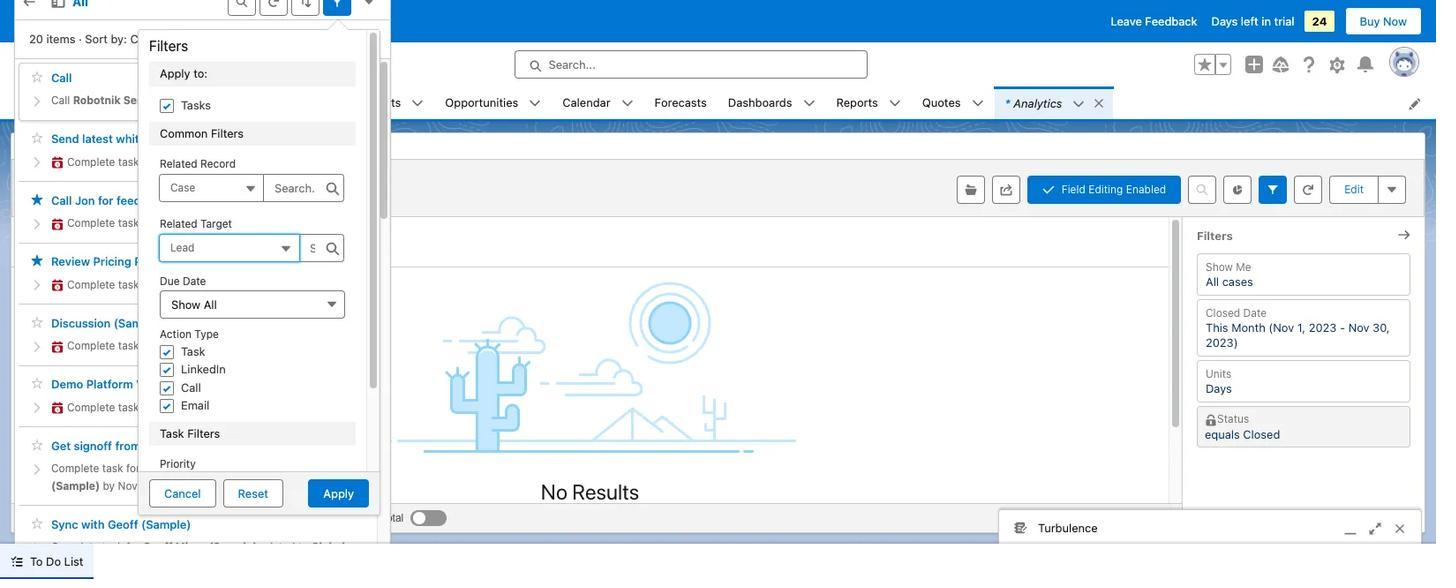 Task type: vqa. For each thing, say whether or not it's contained in the screenshot.
Complete Task For Leanne Tomlin (Sample) From
yes



Task type: describe. For each thing, give the bounding box(es) containing it.
record
[[200, 157, 236, 171]]

due
[[160, 275, 180, 288]]

by inside the call jon for feedback (sample) element
[[266, 216, 278, 230]]

(sample) inside "discussion (sample)" link
[[114, 316, 163, 330]]

list item containing *
[[995, 87, 1114, 119]]

now
[[1384, 14, 1407, 28]]

leanne for (sample)
[[144, 439, 183, 453]]

to do list button
[[0, 544, 94, 579]]

target
[[200, 217, 232, 231]]

amy
[[159, 400, 183, 414]]

complete for complete task for leanne tomlin (sample) from
[[51, 462, 99, 475]]

contacts list item
[[342, 87, 435, 119]]

quotes
[[922, 95, 961, 109]]

for for call jon for feedback (sample)
[[98, 193, 113, 207]]

from inside 'get signoff from leanne (sample)' link
[[115, 439, 141, 453]]

19
[[302, 216, 313, 230]]

apply button
[[308, 479, 369, 508]]

quotes link
[[912, 87, 972, 119]]

related target
[[160, 217, 232, 231]]

text default image inside the call jon for feedback (sample) element
[[51, 218, 64, 230]]

nov inside get signoff from leanne (sample) 'element'
[[118, 479, 138, 492]]

complete for complete task for geoff minor (sample)
[[67, 155, 115, 168]]

type
[[195, 327, 219, 341]]

0 vertical spatial (sample)
[[170, 193, 219, 207]]

(sample) left related
[[209, 540, 257, 554]]

0 vertical spatial jon
[[75, 193, 95, 207]]

(sample) up 'case' button at left top
[[225, 155, 273, 168]]

text default image inside opportunities list item
[[529, 97, 542, 110]]

analytics
[[1014, 96, 1063, 110]]

to do list
[[30, 554, 83, 569]]

days
[[1212, 14, 1238, 28]]

apply to:
[[160, 66, 208, 80]]

lead
[[170, 241, 195, 255]]

text default image inside the calendar list item
[[621, 97, 634, 110]]

contacts link
[[342, 87, 412, 119]]

nov inside call element
[[176, 94, 195, 107]]

reset button
[[223, 479, 283, 508]]

discussion (sample) element
[[19, 308, 373, 366]]

cancel
[[164, 486, 201, 501]]

related for case
[[160, 157, 197, 171]]

-
[[86, 558, 91, 571]]

leanne for tomlin
[[143, 462, 181, 475]]

signoff
[[74, 439, 112, 453]]

get signoff from leanne (sample) element
[[19, 431, 373, 506]]

discussion (sample)
[[51, 316, 163, 330]]

forecasts
[[655, 95, 707, 109]]

forecasts link
[[644, 87, 718, 119]]

oct for review pricing proposal (sample)
[[297, 278, 315, 291]]

review
[[51, 255, 90, 269]]

by inside get signoff from leanne (sample) 'element'
[[100, 479, 118, 492]]

send latest whitepaper (sample)
[[51, 132, 230, 146]]

calendar
[[563, 95, 611, 109]]

do
[[46, 554, 61, 569]]

(sample) inside review pricing proposal (sample) element
[[230, 278, 279, 291]]

linkedin
[[181, 362, 226, 377]]

for for complete task for david adelson (sample)
[[142, 339, 156, 352]]

task for complete task for amy jordan (sample)
[[118, 400, 139, 414]]

in
[[1262, 14, 1271, 28]]

* analytics
[[1005, 96, 1063, 110]]

david
[[159, 339, 189, 352]]

get signoff from leanne (sample) link
[[51, 439, 236, 453]]

for for complete task for carole white (sample) by oct 18
[[142, 278, 156, 291]]

tasks
[[181, 98, 211, 112]]

complete task for leanne tomlin (sample) from
[[51, 462, 300, 475]]

filters for task filters
[[187, 426, 220, 440]]

list
[[64, 554, 83, 569]]

list containing home
[[119, 87, 1437, 119]]

(sample) inside 'get signoff from leanne (sample)' link
[[187, 439, 236, 453]]

opportunities link
[[435, 87, 529, 119]]

complete task for carole white (sample) by oct 18
[[67, 278, 330, 291]]

text default image inside discussion (sample) element
[[51, 341, 64, 353]]

1 vertical spatial date
[[183, 275, 206, 288]]

1 horizontal spatial jon
[[159, 216, 178, 230]]

apply for apply to:
[[160, 66, 190, 80]]

with
[[81, 517, 105, 531]]

case
[[170, 181, 195, 195]]

text default image inside contacts list item
[[412, 97, 424, 110]]

minor for complete task for geoff minor (sample)
[[191, 155, 222, 168]]

whitepaper
[[116, 132, 178, 146]]

task for complete task for carole white (sample) by oct 18
[[118, 278, 139, 291]]

common filters
[[160, 126, 244, 140]]

calendar list item
[[552, 87, 644, 119]]

call jon for feedback (sample) element
[[19, 185, 373, 243]]

30
[[198, 94, 212, 107]]

global
[[311, 540, 345, 554]]

Due Date, Show All button
[[160, 290, 345, 319]]

adelson
[[192, 339, 235, 352]]

leave feedback link
[[1111, 14, 1198, 28]]

left
[[1241, 14, 1259, 28]]

leads link
[[172, 87, 225, 119]]

text default image inside dashboards list item
[[803, 97, 815, 110]]

dashboards list item
[[718, 87, 826, 119]]

get signoff from leanne (sample)
[[51, 439, 236, 453]]

call link
[[51, 71, 72, 85]]

20
[[29, 31, 43, 46]]

call jon for feedback (sample) link
[[51, 193, 219, 208]]

text default image up items
[[51, 0, 65, 8]]

sales
[[60, 93, 98, 111]]

dashboards link
[[718, 87, 803, 119]]

all
[[204, 297, 217, 312]]

call down send
[[51, 193, 72, 207]]

complete for complete task for david adelson (sample)
[[67, 339, 115, 352]]

text default image inside demo platform widgets (sample) element
[[51, 402, 64, 414]]

10
[[141, 479, 152, 492]]

Search... text field
[[298, 234, 344, 263]]

for for complete task for geoff minor (sample) related to
[[126, 540, 140, 554]]

complete task for geoff minor (sample) related to
[[51, 540, 311, 554]]

sync
[[51, 517, 78, 531]]

0 vertical spatial filters
[[149, 38, 188, 54]]

0 vertical spatial widgets
[[136, 377, 181, 392]]

Search by object type, Lead button
[[159, 234, 300, 263]]

·
[[79, 31, 82, 46]]

demo platform widgets (sample) element
[[19, 370, 373, 427]]

(sample) down due date, show all 'button'
[[238, 339, 286, 352]]

by inside call element
[[161, 94, 173, 107]]

feedback
[[116, 193, 167, 207]]

contacts
[[353, 95, 401, 109]]

cancel button
[[149, 479, 216, 508]]



Task type: locate. For each thing, give the bounding box(es) containing it.
(sample) inside demo platform widgets (sample) link
[[185, 377, 234, 392]]

leanne up priority
[[144, 439, 183, 453]]

task for complete task for jon amos (sample) by oct 19
[[118, 216, 139, 230]]

(sample) up 'related record'
[[181, 132, 230, 146]]

white
[[196, 278, 228, 291]]

text default image right contacts
[[412, 97, 424, 110]]

leave feedback
[[1111, 14, 1198, 28]]

complete inside sync with geoff (sample) element
[[51, 540, 99, 554]]

buy
[[1360, 14, 1380, 28]]

days left in trial
[[1212, 14, 1295, 28]]

widgets
[[136, 377, 181, 392], [117, 558, 161, 571]]

by left 18
[[282, 278, 294, 291]]

text default image left *
[[972, 97, 984, 110]]

media
[[51, 558, 83, 571]]

review pricing proposal (sample) link
[[51, 255, 234, 269]]

1 vertical spatial task
[[160, 426, 184, 440]]

task up 270
[[102, 540, 123, 554]]

(sample) up david
[[114, 316, 163, 330]]

task down review pricing proposal (sample) link
[[118, 278, 139, 291]]

for down feedback
[[142, 216, 156, 230]]

(sample) inside global media - 270 widgets (sample)
[[164, 558, 213, 571]]

call up sales
[[51, 71, 72, 85]]

1 vertical spatial oct
[[297, 278, 315, 291]]

(sample) inside sync with geoff (sample) link
[[141, 517, 191, 531]]

task inside the call jon for feedback (sample) element
[[118, 216, 139, 230]]

complete down "latest"
[[67, 155, 115, 168]]

get
[[51, 439, 71, 453]]

related up case in the left top of the page
[[160, 157, 197, 171]]

20 items · sort by: created date
[[29, 31, 201, 46]]

complete down review
[[67, 278, 115, 291]]

(sample) up tomlin
[[187, 439, 236, 453]]

text default image left reports link
[[803, 97, 815, 110]]

buy now button
[[1345, 7, 1422, 35]]

show
[[171, 297, 201, 312]]

task inside the send latest whitepaper (sample) element
[[118, 155, 139, 168]]

filters up apply to:
[[149, 38, 188, 54]]

call element
[[19, 63, 373, 121]]

0 vertical spatial apply
[[160, 66, 190, 80]]

complete task for geoff minor (sample)
[[67, 155, 273, 168]]

text default image left to
[[11, 556, 23, 568]]

minor up 'case' button at left top
[[191, 155, 222, 168]]

0 vertical spatial date
[[176, 31, 201, 46]]

1 vertical spatial jon
[[159, 216, 178, 230]]

common
[[160, 126, 208, 140]]

task up nov 10
[[102, 462, 123, 475]]

demo platform widgets (sample)
[[51, 377, 234, 392]]

complete inside review pricing proposal (sample) element
[[67, 278, 115, 291]]

Search... text field
[[263, 174, 344, 202]]

from left acme
[[274, 462, 297, 475]]

review pricing proposal (sample) element
[[19, 247, 373, 305]]

reports link
[[826, 87, 889, 119]]

minor inside sync with geoff (sample) element
[[176, 540, 206, 554]]

for left amy
[[142, 400, 156, 414]]

task down the action type
[[181, 344, 205, 359]]

text default image inside reports list item
[[889, 97, 901, 110]]

minor inside the send latest whitepaper (sample) element
[[191, 155, 222, 168]]

for inside sync with geoff (sample) element
[[126, 540, 140, 554]]

task down amy
[[160, 426, 184, 440]]

widgets right 270
[[117, 558, 161, 571]]

complete task for jon amos (sample) by oct 19
[[67, 216, 313, 230]]

to
[[298, 540, 308, 554]]

related record
[[160, 157, 236, 171]]

(sample) right jordan
[[225, 400, 274, 414]]

global media - 270 widgets (sample)
[[51, 540, 345, 571]]

(sample) up sync
[[51, 479, 100, 492]]

1 vertical spatial minor
[[176, 540, 206, 554]]

nov left 10
[[118, 479, 138, 492]]

0 vertical spatial nov
[[176, 94, 195, 107]]

by right senior
[[161, 94, 173, 107]]

apply down acme
[[323, 486, 354, 501]]

task inside discussion (sample) element
[[118, 339, 139, 352]]

text default image down review
[[51, 279, 64, 292]]

for down whitepaper at top
[[142, 155, 156, 168]]

task down demo platform widgets (sample) link at the left bottom of page
[[118, 400, 139, 414]]

call jon for feedback (sample)
[[51, 193, 219, 207]]

Search by object type, Case button
[[159, 174, 265, 202]]

0 vertical spatial oct
[[281, 216, 299, 230]]

action type
[[160, 327, 219, 341]]

for inside discussion (sample) element
[[142, 339, 156, 352]]

reports list item
[[826, 87, 912, 119]]

270
[[94, 558, 114, 571]]

oct
[[281, 216, 299, 230], [297, 278, 315, 291]]

oct for call jon for feedback (sample)
[[281, 216, 299, 230]]

buy now
[[1360, 14, 1407, 28]]

senior
[[123, 94, 158, 107]]

for left david
[[142, 339, 156, 352]]

for inside the send latest whitepaper (sample) element
[[142, 155, 156, 168]]

proposal
[[134, 255, 182, 269]]

minor
[[191, 155, 222, 168], [176, 540, 206, 554]]

send latest whitepaper (sample) element
[[19, 124, 373, 182]]

for for complete task for leanne tomlin (sample) from
[[126, 462, 140, 475]]

priority
[[160, 457, 196, 471]]

(sample) right white
[[230, 278, 279, 291]]

task down "discussion (sample)" link
[[118, 339, 139, 352]]

complete down get
[[51, 462, 99, 475]]

text default image
[[1093, 97, 1106, 109], [529, 97, 542, 110], [621, 97, 634, 110], [1073, 98, 1086, 110], [51, 341, 64, 353], [51, 402, 64, 414]]

dashboards
[[728, 95, 792, 109]]

(sample) inside acme (sample)
[[51, 479, 100, 492]]

text default image
[[51, 0, 65, 8], [412, 97, 424, 110], [803, 97, 815, 110], [889, 97, 901, 110], [972, 97, 984, 110], [51, 156, 64, 169], [51, 218, 64, 230], [51, 279, 64, 292], [11, 556, 23, 568]]

(sample) inside the call jon for feedback (sample) element
[[214, 216, 263, 230]]

filters for common filters
[[211, 126, 244, 140]]

task for complete task for geoff minor (sample)
[[118, 155, 139, 168]]

text default image right reports
[[889, 97, 901, 110]]

geoff inside the send latest whitepaper (sample) element
[[159, 155, 189, 168]]

complete
[[67, 155, 115, 168], [67, 216, 115, 230], [67, 278, 115, 291], [67, 339, 115, 352], [67, 400, 115, 414], [51, 462, 99, 475], [51, 540, 99, 554]]

complete down discussion on the bottom left of page
[[67, 339, 115, 352]]

geoff for complete task for geoff minor (sample)
[[159, 155, 189, 168]]

for inside get signoff from leanne (sample) 'element'
[[126, 462, 140, 475]]

task for complete task for david adelson (sample)
[[118, 339, 139, 352]]

for inside review pricing proposal (sample) element
[[142, 278, 156, 291]]

text default image inside the send latest whitepaper (sample) element
[[51, 156, 64, 169]]

created
[[130, 31, 173, 46]]

platform
[[86, 377, 133, 392]]

1 horizontal spatial apply
[[323, 486, 354, 501]]

minor down cancel
[[176, 540, 206, 554]]

0 vertical spatial related
[[160, 157, 197, 171]]

opportunities
[[445, 95, 519, 109]]

send latest whitepaper (sample) link
[[51, 132, 230, 146]]

0 vertical spatial geoff
[[159, 155, 189, 168]]

complete inside demo platform widgets (sample) element
[[67, 400, 115, 414]]

review pricing proposal (sample)
[[51, 255, 234, 269]]

task filters
[[160, 426, 220, 440]]

acme
[[300, 462, 330, 475]]

0 vertical spatial leanne
[[144, 439, 183, 453]]

quotes list item
[[912, 87, 995, 119]]

call down call link
[[51, 94, 70, 107]]

text default image up review
[[51, 218, 64, 230]]

leads
[[183, 95, 215, 109]]

list
[[119, 87, 1437, 119]]

task inside sync with geoff (sample) element
[[102, 540, 123, 554]]

complete up review
[[67, 216, 115, 230]]

text default image down send
[[51, 156, 64, 169]]

18
[[318, 278, 330, 291]]

1 vertical spatial leanne
[[143, 462, 181, 475]]

*
[[1005, 96, 1010, 110]]

oct left 18
[[297, 278, 315, 291]]

(sample) down the linkedin
[[185, 377, 234, 392]]

turbulence
[[1038, 521, 1098, 535]]

1 vertical spatial filters
[[211, 126, 244, 140]]

by left 10
[[100, 479, 118, 492]]

task for complete task for geoff minor (sample) related to
[[102, 540, 123, 554]]

demo platform widgets (sample) link
[[51, 377, 234, 392]]

reset
[[238, 486, 268, 501]]

geoff
[[159, 155, 189, 168], [108, 517, 138, 531], [143, 540, 173, 554]]

for for complete task for amy jordan (sample)
[[142, 400, 156, 414]]

nov left 30
[[176, 94, 195, 107]]

complete for complete task for amy jordan (sample)
[[67, 400, 115, 414]]

2 vertical spatial filters
[[187, 426, 220, 440]]

apply for apply
[[323, 486, 354, 501]]

for left feedback
[[98, 193, 113, 207]]

1 related from the top
[[160, 157, 197, 171]]

sync with geoff (sample) element
[[19, 510, 373, 579]]

sync with geoff (sample)
[[51, 517, 191, 531]]

to
[[30, 554, 43, 569]]

widgets inside global media - 270 widgets (sample)
[[117, 558, 161, 571]]

for left due
[[142, 278, 156, 291]]

complete inside discussion (sample) element
[[67, 339, 115, 352]]

trial
[[1275, 14, 1295, 28]]

by
[[161, 94, 173, 107], [266, 216, 278, 230], [282, 278, 294, 291], [100, 479, 118, 492]]

0 vertical spatial task
[[181, 344, 205, 359]]

related
[[260, 540, 295, 554]]

1 vertical spatial (sample)
[[186, 255, 234, 269]]

acme (sample)
[[51, 462, 330, 492]]

home
[[130, 95, 162, 109]]

(sample)
[[170, 193, 219, 207], [186, 255, 234, 269]]

complete up "list" at the left bottom of the page
[[51, 540, 99, 554]]

discussion (sample) link
[[51, 316, 163, 330]]

1 vertical spatial apply
[[323, 486, 354, 501]]

1 horizontal spatial from
[[274, 462, 297, 475]]

complete inside the call jon for feedback (sample) element
[[67, 216, 115, 230]]

text default image inside review pricing proposal (sample) element
[[51, 279, 64, 292]]

feedback
[[1145, 14, 1198, 28]]

for for complete task for geoff minor (sample)
[[142, 155, 156, 168]]

0 vertical spatial from
[[115, 439, 141, 453]]

email
[[181, 398, 210, 412]]

reports
[[837, 95, 878, 109]]

by:
[[111, 31, 127, 46]]

latest
[[82, 132, 113, 146]]

nov
[[176, 94, 195, 107], [118, 479, 138, 492]]

1 vertical spatial nov
[[118, 479, 138, 492]]

complete task for david adelson (sample)
[[67, 339, 286, 352]]

widgets up complete task for amy jordan (sample)
[[136, 377, 181, 392]]

task for task
[[181, 344, 205, 359]]

task for task filters
[[160, 426, 184, 440]]

task for complete task for leanne tomlin (sample) from
[[102, 462, 123, 475]]

items
[[46, 31, 75, 46]]

complete down platform
[[67, 400, 115, 414]]

for for complete task for jon amos (sample) by oct 19
[[142, 216, 156, 230]]

call up email
[[181, 380, 201, 395]]

leave
[[1111, 14, 1142, 28]]

list item
[[995, 87, 1114, 119]]

1 vertical spatial from
[[274, 462, 297, 475]]

by inside review pricing proposal (sample) element
[[282, 278, 294, 291]]

for up nov 10
[[126, 462, 140, 475]]

geoff up case in the left top of the page
[[159, 155, 189, 168]]

1 vertical spatial geoff
[[108, 517, 138, 531]]

(sample) up "amos"
[[170, 193, 219, 207]]

call robotnik senior by nov 30
[[51, 94, 212, 107]]

for down sync with geoff (sample) link
[[126, 540, 140, 554]]

0 vertical spatial minor
[[191, 155, 222, 168]]

geoff down sync with geoff (sample) link
[[143, 540, 173, 554]]

oct left 19
[[281, 216, 299, 230]]

to:
[[194, 66, 208, 80]]

0 horizontal spatial jon
[[75, 193, 95, 207]]

2 vertical spatial geoff
[[143, 540, 173, 554]]

carole
[[159, 278, 194, 291]]

task inside get signoff from leanne (sample) 'element'
[[102, 462, 123, 475]]

complete for complete task for jon amos (sample) by oct 19
[[67, 216, 115, 230]]

1 vertical spatial widgets
[[117, 558, 161, 571]]

(sample) up white
[[186, 255, 234, 269]]

filters up record at the left
[[211, 126, 244, 140]]

text default image inside quotes list item
[[972, 97, 984, 110]]

0 horizontal spatial from
[[115, 439, 141, 453]]

0 horizontal spatial nov
[[118, 479, 138, 492]]

related for lead
[[160, 217, 197, 231]]

0 horizontal spatial apply
[[160, 66, 190, 80]]

sync with geoff (sample) link
[[51, 517, 191, 532]]

leanne up 10
[[143, 462, 181, 475]]

related up 'lead'
[[160, 217, 197, 231]]

task down send latest whitepaper (sample) "link"
[[118, 155, 139, 168]]

minor for complete task for geoff minor (sample) related to
[[176, 540, 206, 554]]

leanne
[[144, 439, 183, 453], [143, 462, 181, 475]]

(sample) inside send latest whitepaper (sample) "link"
[[181, 132, 230, 146]]

text default image inside to do list button
[[11, 556, 23, 568]]

send
[[51, 132, 79, 146]]

oct inside review pricing proposal (sample) element
[[297, 278, 315, 291]]

apply inside button
[[323, 486, 354, 501]]

by left 19
[[266, 216, 278, 230]]

(sample) up lead button
[[214, 216, 263, 230]]

1 horizontal spatial nov
[[176, 94, 195, 107]]

(sample) up reset button
[[222, 462, 271, 475]]

jon left "amos"
[[159, 216, 178, 230]]

action
[[160, 327, 192, 341]]

(sample) down the complete task for geoff minor (sample) related to
[[164, 558, 213, 571]]

task down call jon for feedback (sample) link
[[118, 216, 139, 230]]

from right the signoff
[[115, 439, 141, 453]]

apply
[[160, 66, 190, 80], [323, 486, 354, 501]]

complete inside the send latest whitepaper (sample) element
[[67, 155, 115, 168]]

geoff for complete task for geoff minor (sample) related to
[[143, 540, 173, 554]]

task inside demo platform widgets (sample) element
[[118, 400, 139, 414]]

complete for complete task for geoff minor (sample) related to
[[51, 540, 99, 554]]

opportunities list item
[[435, 87, 552, 119]]

complete inside get signoff from leanne (sample) 'element'
[[51, 462, 99, 475]]

task inside review pricing proposal (sample) element
[[118, 278, 139, 291]]

1 vertical spatial related
[[160, 217, 197, 231]]

filters down jordan
[[187, 426, 220, 440]]

jon left feedback
[[75, 193, 95, 207]]

amos
[[181, 216, 211, 230]]

oct inside the call jon for feedback (sample) element
[[281, 216, 299, 230]]

apply left the to:
[[160, 66, 190, 80]]

group
[[1195, 54, 1232, 75]]

2 related from the top
[[160, 217, 197, 231]]

complete for complete task for carole white (sample) by oct 18
[[67, 278, 115, 291]]

tomlin
[[184, 462, 219, 475]]

(sample) up the complete task for geoff minor (sample) related to
[[141, 517, 191, 531]]

geoff right with
[[108, 517, 138, 531]]



